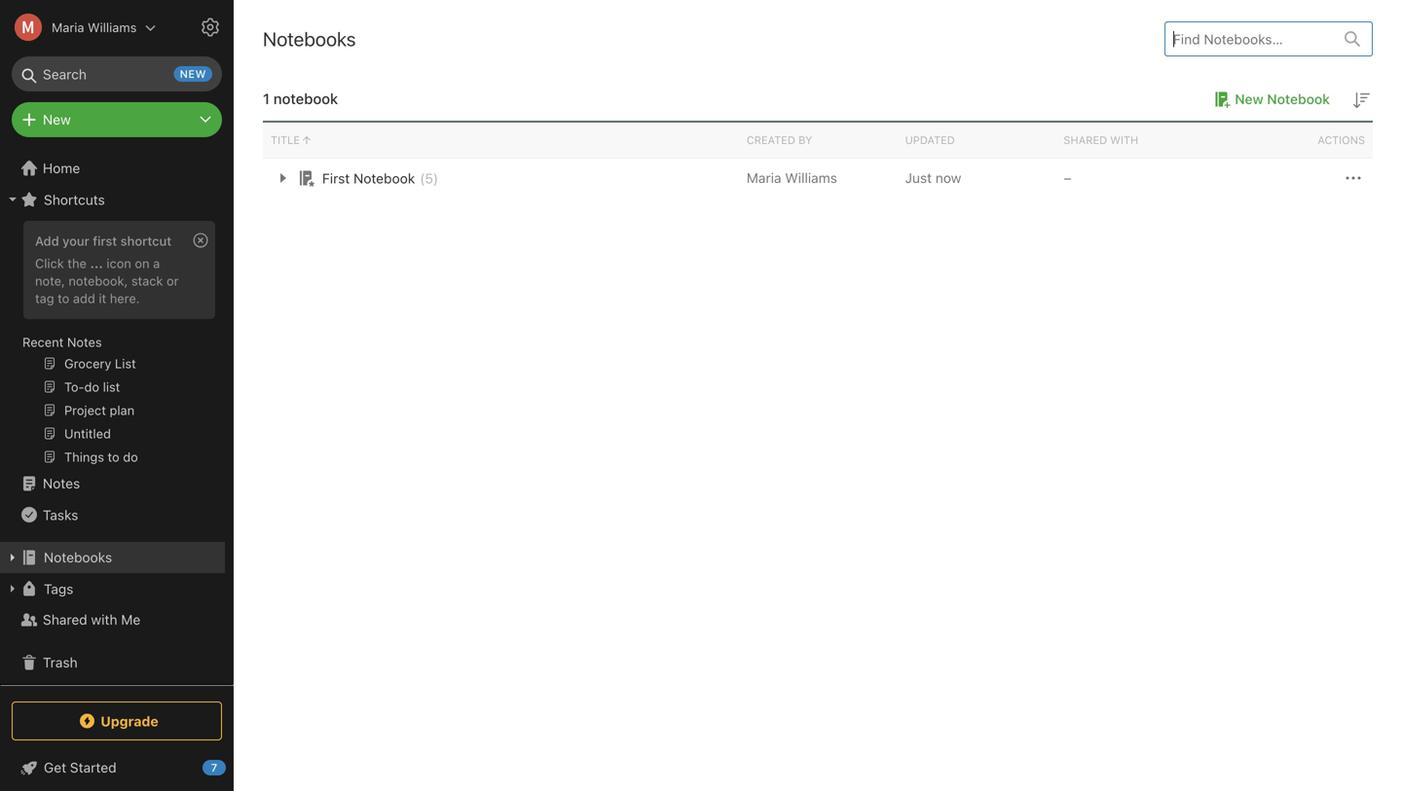 Task type: describe. For each thing, give the bounding box(es) containing it.
More actions field
[[1342, 166, 1365, 190]]

maria williams inside first notebook row
[[747, 170, 837, 186]]

Account field
[[0, 8, 156, 47]]

actions
[[1318, 134, 1365, 147]]

expand notebooks image
[[5, 550, 20, 566]]

maria williams inside account field
[[52, 20, 137, 35]]

tasks button
[[0, 499, 225, 531]]

now
[[935, 170, 961, 186]]

recent
[[22, 335, 64, 350]]

)
[[433, 170, 438, 186]]

Find Notebooks… text field
[[1165, 23, 1333, 55]]

expand tags image
[[5, 581, 20, 597]]

add your first shortcut
[[35, 234, 171, 248]]

notebooks element
[[234, 0, 1402, 792]]

arrow image
[[271, 166, 294, 190]]

Help and Learning task checklist field
[[0, 753, 234, 784]]

tasks
[[43, 507, 78, 523]]

get
[[44, 760, 66, 776]]

first
[[93, 234, 117, 248]]

on
[[135, 256, 150, 271]]

just now
[[905, 170, 961, 186]]

shared with me
[[43, 612, 140, 628]]

note,
[[35, 273, 65, 288]]

new button
[[12, 102, 222, 137]]

new
[[180, 68, 206, 80]]

0 horizontal spatial notebooks
[[44, 550, 112, 566]]

to
[[58, 291, 69, 306]]

click to collapse image
[[226, 756, 241, 779]]

just
[[905, 170, 932, 186]]

created by button
[[739, 123, 897, 158]]

or
[[167, 273, 179, 288]]

with
[[91, 612, 117, 628]]

click
[[35, 256, 64, 271]]

updated button
[[897, 123, 1056, 158]]

7
[[211, 762, 217, 775]]

1
[[263, 90, 270, 107]]

with
[[1110, 134, 1138, 147]]

more actions image
[[1342, 166, 1365, 190]]

home
[[43, 160, 80, 176]]

upgrade button
[[12, 702, 222, 741]]

1 notebook
[[263, 90, 338, 107]]

new search field
[[25, 56, 212, 92]]

(
[[420, 170, 425, 186]]

by
[[798, 134, 812, 147]]

tags button
[[0, 573, 225, 605]]

trash link
[[0, 647, 225, 679]]

new notebook button
[[1208, 88, 1330, 111]]

notebook,
[[69, 273, 128, 288]]

actions button
[[1214, 123, 1373, 158]]

trash
[[43, 655, 78, 671]]

...
[[90, 256, 103, 271]]

your
[[63, 234, 89, 248]]

recent notes
[[22, 335, 102, 350]]

notebook for new
[[1267, 91, 1330, 107]]

maria inside account field
[[52, 20, 84, 35]]

first
[[322, 170, 350, 186]]

add
[[73, 291, 95, 306]]

add
[[35, 234, 59, 248]]

notes link
[[0, 468, 225, 499]]

click the ...
[[35, 256, 103, 271]]

shortcuts button
[[0, 184, 225, 215]]

notebook for first
[[353, 170, 415, 186]]

here.
[[110, 291, 140, 306]]

tags
[[44, 581, 73, 597]]



Task type: vqa. For each thing, say whether or not it's contained in the screenshot.
- inside the Things To Do Organize Files - Morning Task
no



Task type: locate. For each thing, give the bounding box(es) containing it.
new notebook
[[1235, 91, 1330, 107]]

notes right recent
[[67, 335, 102, 350]]

notes up tasks
[[43, 476, 80, 492]]

notebooks
[[263, 27, 356, 50], [44, 550, 112, 566]]

maria down the created on the right of the page
[[747, 170, 781, 186]]

shared with me link
[[0, 605, 225, 636]]

new up home
[[43, 111, 71, 128]]

title
[[271, 134, 300, 147]]

notebooks up the tags
[[44, 550, 112, 566]]

it
[[99, 291, 106, 306]]

group containing add your first shortcut
[[0, 215, 225, 476]]

notebooks up notebook
[[263, 27, 356, 50]]

shared with button
[[1056, 123, 1214, 158]]

icon on a note, notebook, stack or tag to add it here.
[[35, 256, 179, 306]]

1 horizontal spatial maria
[[747, 170, 781, 186]]

shared with
[[1064, 134, 1138, 147]]

–
[[1064, 170, 1071, 186]]

5
[[425, 170, 433, 186]]

0 horizontal spatial maria williams
[[52, 20, 137, 35]]

maria
[[52, 20, 84, 35], [747, 170, 781, 186]]

Search text field
[[25, 56, 208, 92]]

created
[[747, 134, 795, 147]]

maria williams up "search" text box on the left top of page
[[52, 20, 137, 35]]

stack
[[131, 273, 163, 288]]

group
[[0, 215, 225, 476]]

tree containing home
[[0, 153, 234, 690]]

0 horizontal spatial maria
[[52, 20, 84, 35]]

the
[[68, 256, 87, 271]]

1 vertical spatial notes
[[43, 476, 80, 492]]

0 horizontal spatial williams
[[88, 20, 137, 35]]

1 horizontal spatial notebooks
[[263, 27, 356, 50]]

notebook
[[273, 90, 338, 107]]

notebooks link
[[0, 542, 225, 573]]

first notebook ( 5 )
[[322, 170, 438, 186]]

created by
[[747, 134, 812, 147]]

updated
[[905, 134, 955, 147]]

notebook inside first notebook row
[[353, 170, 415, 186]]

1 horizontal spatial williams
[[785, 170, 837, 186]]

0 vertical spatial maria williams
[[52, 20, 137, 35]]

notebook left (
[[353, 170, 415, 186]]

shortcut
[[120, 234, 171, 248]]

1 vertical spatial williams
[[785, 170, 837, 186]]

tree
[[0, 153, 234, 690]]

first notebook row
[[263, 159, 1373, 198]]

maria up "search" text box on the left top of page
[[52, 20, 84, 35]]

1 horizontal spatial maria williams
[[747, 170, 837, 186]]

title button
[[263, 123, 739, 158]]

0 vertical spatial notebooks
[[263, 27, 356, 50]]

settings image
[[199, 16, 222, 39]]

notes inside group
[[67, 335, 102, 350]]

williams up "search" text box on the left top of page
[[88, 20, 137, 35]]

0 vertical spatial williams
[[88, 20, 137, 35]]

notes
[[67, 335, 102, 350], [43, 476, 80, 492]]

williams inside first notebook row
[[785, 170, 837, 186]]

1 vertical spatial notebook
[[353, 170, 415, 186]]

group inside tree
[[0, 215, 225, 476]]

0 vertical spatial maria
[[52, 20, 84, 35]]

started
[[70, 760, 116, 776]]

notes inside 'link'
[[43, 476, 80, 492]]

notebook up actions button
[[1267, 91, 1330, 107]]

me
[[121, 612, 140, 628]]

1 horizontal spatial notebook
[[1267, 91, 1330, 107]]

new
[[1235, 91, 1263, 107], [43, 111, 71, 128]]

maria williams down created by
[[747, 170, 837, 186]]

1 vertical spatial maria
[[747, 170, 781, 186]]

tag
[[35, 291, 54, 306]]

shared
[[1064, 134, 1107, 147]]

1 vertical spatial notebooks
[[44, 550, 112, 566]]

1 vertical spatial maria williams
[[747, 170, 837, 186]]

1 horizontal spatial new
[[1235, 91, 1263, 107]]

new inside popup button
[[43, 111, 71, 128]]

0 vertical spatial new
[[1235, 91, 1263, 107]]

new for new notebook
[[1235, 91, 1263, 107]]

new inside button
[[1235, 91, 1263, 107]]

0 vertical spatial notebook
[[1267, 91, 1330, 107]]

williams inside account field
[[88, 20, 137, 35]]

get started
[[44, 760, 116, 776]]

1 vertical spatial new
[[43, 111, 71, 128]]

notebook
[[1267, 91, 1330, 107], [353, 170, 415, 186]]

williams
[[88, 20, 137, 35], [785, 170, 837, 186]]

shared
[[43, 612, 87, 628]]

home link
[[0, 153, 234, 184]]

new down find notebooks… text field
[[1235, 91, 1263, 107]]

upgrade
[[101, 713, 158, 730]]

Sort field
[[1349, 88, 1373, 112]]

shortcuts
[[44, 192, 105, 208]]

icon
[[107, 256, 131, 271]]

williams down by
[[785, 170, 837, 186]]

0 vertical spatial notes
[[67, 335, 102, 350]]

maria williams
[[52, 20, 137, 35], [747, 170, 837, 186]]

a
[[153, 256, 160, 271]]

0 horizontal spatial notebook
[[353, 170, 415, 186]]

0 horizontal spatial new
[[43, 111, 71, 128]]

notebook inside the new notebook button
[[1267, 91, 1330, 107]]

sort options image
[[1349, 89, 1373, 112]]

new for new
[[43, 111, 71, 128]]

maria inside first notebook row
[[747, 170, 781, 186]]



